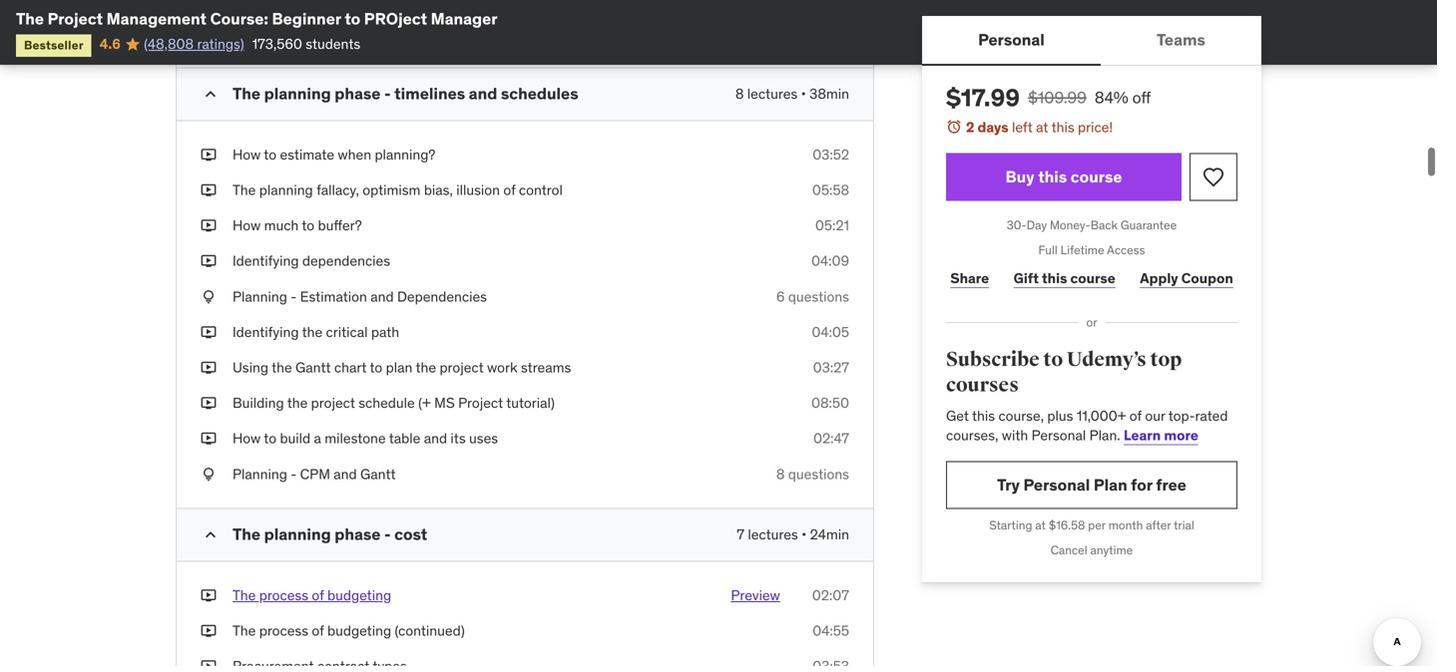 Task type: locate. For each thing, give the bounding box(es) containing it.
1 vertical spatial process
[[259, 622, 308, 640]]

top-
[[1168, 407, 1195, 425]]

1 vertical spatial planning
[[259, 181, 313, 199]]

1 vertical spatial at
[[1035, 518, 1046, 533]]

1 planning from the top
[[233, 24, 287, 42]]

course
[[1071, 167, 1122, 187], [1070, 269, 1115, 287]]

1 horizontal spatial project
[[458, 394, 503, 412]]

build
[[280, 430, 311, 448]]

project up ms
[[440, 359, 484, 377]]

2
[[966, 118, 974, 136]]

0 vertical spatial planning
[[264, 83, 331, 104]]

(48,808
[[144, 35, 194, 53]]

teams
[[1157, 29, 1205, 50]]

0 vertical spatial course
[[1071, 167, 1122, 187]]

of inside button
[[312, 587, 324, 605]]

2 identifying from the top
[[233, 323, 299, 341]]

process up 'the process of budgeting (continued)'
[[259, 587, 308, 605]]

the for the planning phase - cost
[[233, 524, 261, 545]]

xsmall image
[[201, 24, 217, 43], [201, 181, 217, 200], [201, 252, 217, 271], [201, 323, 217, 342], [201, 358, 217, 378], [201, 465, 217, 484], [201, 586, 217, 606]]

this right gift
[[1042, 269, 1067, 287]]

1 vertical spatial lectures
[[748, 526, 798, 544]]

personal button
[[922, 16, 1101, 64]]

this up courses,
[[972, 407, 995, 425]]

24min
[[810, 526, 849, 544]]

0 vertical spatial lectures
[[747, 85, 798, 103]]

identifying up using
[[233, 323, 299, 341]]

identifying
[[233, 252, 299, 270], [233, 323, 299, 341]]

of up 'the process of budgeting (continued)'
[[312, 587, 324, 605]]

6 xsmall image from the top
[[201, 622, 217, 641]]

identifying for identifying dependencies
[[233, 252, 299, 270]]

the for the planning fallacy, optimism bias, illusion of control
[[233, 181, 256, 199]]

how for how to estimate when planning?
[[233, 146, 261, 164]]

1 vertical spatial project
[[311, 394, 355, 412]]

plus
[[1047, 407, 1073, 425]]

1 how from the top
[[233, 146, 261, 164]]

1 course from the top
[[1071, 167, 1122, 187]]

1 vertical spatial course
[[1070, 269, 1115, 287]]

2 vertical spatial planning
[[233, 465, 287, 483]]

when
[[338, 146, 371, 164]]

3 xsmall image from the top
[[201, 252, 217, 271]]

1 horizontal spatial project
[[440, 359, 484, 377]]

course up back
[[1071, 167, 1122, 187]]

how left estimate
[[233, 146, 261, 164]]

1 vertical spatial 8
[[776, 465, 785, 483]]

4.6
[[100, 35, 121, 53]]

1 vertical spatial questions
[[788, 465, 849, 483]]

0 horizontal spatial 8
[[735, 85, 744, 103]]

0 vertical spatial 8
[[735, 85, 744, 103]]

2 questions from the top
[[788, 465, 849, 483]]

this down $109.99
[[1051, 118, 1074, 136]]

how for how to build a milestone table and its uses
[[233, 430, 261, 448]]

7
[[737, 526, 744, 544]]

share
[[950, 269, 989, 287]]

gantt
[[295, 359, 331, 377], [360, 465, 396, 483]]

1 questions from the top
[[788, 288, 849, 306]]

this inside button
[[1038, 167, 1067, 187]]

budgeting for the process of budgeting
[[327, 587, 391, 605]]

questions
[[788, 288, 849, 306], [788, 465, 849, 483]]

project up uses on the bottom left of page
[[458, 394, 503, 412]]

at right left
[[1036, 118, 1048, 136]]

uses
[[469, 430, 498, 448]]

the for the process of budgeting
[[233, 587, 256, 605]]

project
[[48, 8, 103, 29], [458, 394, 503, 412]]

the for critical
[[302, 323, 323, 341]]

0 vertical spatial budgeting
[[327, 587, 391, 605]]

• for the planning phase - timelines and schedules
[[801, 85, 806, 103]]

process inside the process of budgeting button
[[259, 587, 308, 605]]

process for the process of budgeting
[[259, 587, 308, 605]]

gantt down identifying the critical path
[[295, 359, 331, 377]]

apply
[[1140, 269, 1178, 287]]

$109.99
[[1028, 87, 1087, 108]]

gift this course
[[1014, 269, 1115, 287]]

lectures right 7
[[748, 526, 798, 544]]

try personal plan for free
[[997, 475, 1186, 495]]

0 vertical spatial planning
[[233, 24, 287, 42]]

1 process from the top
[[259, 587, 308, 605]]

phase left cost
[[335, 524, 381, 545]]

8 for 8 questions
[[776, 465, 785, 483]]

apply coupon
[[1140, 269, 1233, 287]]

lifetime
[[1060, 242, 1104, 258]]

1 xsmall image from the top
[[201, 145, 217, 165]]

xsmall image for how to build a milestone table and its uses
[[201, 429, 217, 449]]

planning for planning - intro & scope
[[233, 24, 287, 42]]

0 vertical spatial process
[[259, 587, 308, 605]]

1 identifying from the top
[[233, 252, 299, 270]]

wishlist image
[[1202, 165, 1225, 189]]

of down the process of budgeting button at the left of the page
[[312, 622, 324, 640]]

of inside get this course, plus 11,000+ of our top-rated courses, with personal plan.
[[1129, 407, 1142, 425]]

2 xsmall image from the top
[[201, 181, 217, 200]]

personal up $16.58 on the bottom of the page
[[1023, 475, 1090, 495]]

0 vertical spatial project
[[440, 359, 484, 377]]

learn
[[1124, 426, 1161, 444]]

$17.99
[[946, 83, 1020, 113]]

3 xsmall image from the top
[[201, 287, 217, 307]]

personal down plus
[[1032, 426, 1086, 444]]

at left $16.58 on the bottom of the page
[[1035, 518, 1046, 533]]

8 up the 7 lectures • 24min
[[776, 465, 785, 483]]

30-day money-back guarantee full lifetime access
[[1007, 218, 1177, 258]]

2 days left at this price!
[[966, 118, 1113, 136]]

budgeting down the process of budgeting button at the left of the page
[[327, 622, 391, 640]]

8 for 8 lectures • 38min
[[735, 85, 744, 103]]

tab list
[[922, 16, 1261, 66]]

(continued)
[[395, 622, 465, 640]]

11,000+
[[1077, 407, 1126, 425]]

4 xsmall image from the top
[[201, 394, 217, 413]]

course down lifetime
[[1070, 269, 1115, 287]]

1 phase from the top
[[335, 83, 381, 104]]

- down identifying dependencies
[[291, 288, 297, 306]]

project up a
[[311, 394, 355, 412]]

1 xsmall image from the top
[[201, 24, 217, 43]]

ms
[[434, 394, 455, 412]]

tutorial)
[[506, 394, 555, 412]]

budgeting inside button
[[327, 587, 391, 605]]

0 vertical spatial how
[[233, 146, 261, 164]]

phase down students
[[335, 83, 381, 104]]

lectures for the planning phase - timelines and schedules
[[747, 85, 798, 103]]

planning - cpm and gantt
[[233, 465, 396, 483]]

questions down 04:09
[[788, 288, 849, 306]]

1 vertical spatial personal
[[1032, 426, 1086, 444]]

questions down 02:47
[[788, 465, 849, 483]]

this inside get this course, plus 11,000+ of our top-rated courses, with personal plan.
[[972, 407, 995, 425]]

1 vertical spatial phase
[[335, 524, 381, 545]]

how left much
[[233, 217, 261, 235]]

3 how from the top
[[233, 430, 261, 448]]

full
[[1038, 242, 1058, 258]]

xsmall image for identifying the critical path
[[201, 323, 217, 342]]

- left timelines
[[384, 83, 391, 104]]

of left our
[[1129, 407, 1142, 425]]

2 phase from the top
[[335, 524, 381, 545]]

this for buy
[[1038, 167, 1067, 187]]

and up path
[[370, 288, 394, 306]]

4 xsmall image from the top
[[201, 323, 217, 342]]

the for gantt
[[272, 359, 292, 377]]

to left "build"
[[264, 430, 276, 448]]

2 planning from the top
[[233, 288, 287, 306]]

0 horizontal spatial gantt
[[295, 359, 331, 377]]

lectures left 38min
[[747, 85, 798, 103]]

coupon
[[1181, 269, 1233, 287]]

1 vertical spatial identifying
[[233, 323, 299, 341]]

2 course from the top
[[1070, 269, 1115, 287]]

the process of budgeting (continued)
[[233, 622, 465, 640]]

bias,
[[424, 181, 453, 199]]

planning up much
[[259, 181, 313, 199]]

cost
[[394, 524, 427, 545]]

the process of budgeting
[[233, 587, 391, 605]]

project up bestseller at the top left of page
[[48, 8, 103, 29]]

ratings)
[[197, 35, 244, 53]]

dependencies
[[397, 288, 487, 306]]

the left critical
[[302, 323, 323, 341]]

lectures
[[747, 85, 798, 103], [748, 526, 798, 544]]

2 vertical spatial how
[[233, 430, 261, 448]]

planning
[[233, 24, 287, 42], [233, 288, 287, 306], [233, 465, 287, 483]]

planning for the planning phase - timelines and schedules
[[264, 83, 331, 104]]

04:09
[[811, 252, 849, 270]]

1 vertical spatial how
[[233, 217, 261, 235]]

-
[[291, 24, 297, 42], [384, 83, 391, 104], [291, 288, 297, 306], [291, 465, 297, 483], [384, 524, 391, 545]]

manager
[[431, 8, 497, 29]]

0 vertical spatial •
[[801, 85, 806, 103]]

- left intro
[[291, 24, 297, 42]]

1 vertical spatial •
[[801, 526, 807, 544]]

money-
[[1050, 218, 1090, 233]]

xsmall image
[[201, 145, 217, 165], [201, 216, 217, 236], [201, 287, 217, 307], [201, 394, 217, 413], [201, 429, 217, 449], [201, 622, 217, 641], [201, 657, 217, 667]]

preview
[[731, 587, 780, 605]]

free
[[1156, 475, 1186, 495]]

8
[[735, 85, 744, 103], [776, 465, 785, 483]]

2 vertical spatial planning
[[264, 524, 331, 545]]

planning for planning - cpm and gantt
[[233, 465, 287, 483]]

identifying dependencies
[[233, 252, 390, 270]]

3 planning from the top
[[233, 465, 287, 483]]

planning - intro & scope
[[233, 24, 384, 42]]

the inside button
[[233, 587, 256, 605]]

2 process from the top
[[259, 622, 308, 640]]

2 how from the top
[[233, 217, 261, 235]]

building
[[233, 394, 284, 412]]

0 vertical spatial questions
[[788, 288, 849, 306]]

identifying for identifying the critical path
[[233, 323, 299, 341]]

xsmall image for building the project schedule (+ ms project tutorial)
[[201, 394, 217, 413]]

5 xsmall image from the top
[[201, 358, 217, 378]]

to left udemy's
[[1043, 348, 1063, 372]]

1 horizontal spatial 8
[[776, 465, 785, 483]]

gantt down how to build a milestone table and its uses
[[360, 465, 396, 483]]

- left cpm
[[291, 465, 297, 483]]

budgeting up 'the process of budgeting (continued)'
[[327, 587, 391, 605]]

this for gift
[[1042, 269, 1067, 287]]

the up "build"
[[287, 394, 308, 412]]

how down building
[[233, 430, 261, 448]]

small image
[[201, 525, 221, 545]]

$17.99 $109.99 84% off
[[946, 83, 1151, 113]]

5 xsmall image from the top
[[201, 429, 217, 449]]

the process of budgeting button
[[233, 586, 391, 606]]

course inside button
[[1071, 167, 1122, 187]]

small image
[[201, 84, 221, 104]]

6
[[776, 288, 785, 306]]

2 vertical spatial personal
[[1023, 475, 1090, 495]]

guarantee
[[1121, 218, 1177, 233]]

xsmall image for how much to buffer?
[[201, 216, 217, 236]]

0 vertical spatial phase
[[335, 83, 381, 104]]

6 xsmall image from the top
[[201, 465, 217, 484]]

• left '24min'
[[801, 526, 807, 544]]

try personal plan for free link
[[946, 462, 1237, 509]]

alarm image
[[946, 119, 962, 135]]

the planning phase - cost
[[233, 524, 427, 545]]

8 left 38min
[[735, 85, 744, 103]]

0 vertical spatial personal
[[978, 29, 1045, 50]]

1 vertical spatial project
[[458, 394, 503, 412]]

and right cpm
[[334, 465, 357, 483]]

plan
[[386, 359, 413, 377]]

- for intro
[[291, 24, 297, 42]]

students
[[306, 35, 360, 53]]

and right timelines
[[469, 83, 497, 104]]

process down the process of budgeting button at the left of the page
[[259, 622, 308, 640]]

the right using
[[272, 359, 292, 377]]

1 vertical spatial budgeting
[[327, 622, 391, 640]]

our
[[1145, 407, 1165, 425]]

1 budgeting from the top
[[327, 587, 391, 605]]

planning down 173,560 students
[[264, 83, 331, 104]]

for
[[1131, 475, 1152, 495]]

0 vertical spatial identifying
[[233, 252, 299, 270]]

0 vertical spatial project
[[48, 8, 103, 29]]

its
[[450, 430, 466, 448]]

buffer?
[[318, 217, 362, 235]]

beginner
[[272, 8, 341, 29]]

this right buy
[[1038, 167, 1067, 187]]

identifying down much
[[233, 252, 299, 270]]

1 horizontal spatial gantt
[[360, 465, 396, 483]]

2 budgeting from the top
[[327, 622, 391, 640]]

how for how much to buffer?
[[233, 217, 261, 235]]

1 vertical spatial planning
[[233, 288, 287, 306]]

planning for the planning phase - cost
[[264, 524, 331, 545]]

173,560
[[252, 35, 302, 53]]

08:50
[[811, 394, 849, 412]]

the for the project management course: beginner to project manager
[[16, 8, 44, 29]]

7 xsmall image from the top
[[201, 657, 217, 667]]

courses
[[946, 373, 1019, 398]]

how to build a milestone table and its uses
[[233, 430, 498, 448]]

planning down planning - cpm and gantt
[[264, 524, 331, 545]]

and
[[469, 83, 497, 104], [370, 288, 394, 306], [424, 430, 447, 448], [334, 465, 357, 483]]

2 xsmall image from the top
[[201, 216, 217, 236]]

personal up $17.99
[[978, 29, 1045, 50]]

• left 38min
[[801, 85, 806, 103]]

the for project
[[287, 394, 308, 412]]

control
[[519, 181, 563, 199]]

how to estimate when planning?
[[233, 146, 435, 164]]

dependencies
[[302, 252, 390, 270]]

with
[[1002, 426, 1028, 444]]

process
[[259, 587, 308, 605], [259, 622, 308, 640]]



Task type: vqa. For each thing, say whether or not it's contained in the screenshot.


Task type: describe. For each thing, give the bounding box(es) containing it.
planning for planning - estimation and dependencies
[[233, 288, 287, 306]]

building the project schedule (+ ms project tutorial)
[[233, 394, 555, 412]]

questions for 8 questions
[[788, 465, 849, 483]]

per
[[1088, 518, 1106, 533]]

starting
[[989, 518, 1032, 533]]

xsmall image for planning - cpm and gantt
[[201, 465, 217, 484]]

critical
[[326, 323, 368, 341]]

30-
[[1007, 218, 1026, 233]]

course for gift this course
[[1070, 269, 1115, 287]]

streams
[[521, 359, 571, 377]]

phase for cost
[[335, 524, 381, 545]]

milestone
[[325, 430, 386, 448]]

to left "plan"
[[370, 359, 382, 377]]

tab list containing personal
[[922, 16, 1261, 66]]

to right &
[[345, 8, 361, 29]]

get
[[946, 407, 969, 425]]

7 xsmall image from the top
[[201, 586, 217, 606]]

to right much
[[302, 217, 314, 235]]

more
[[1164, 426, 1198, 444]]

plan.
[[1089, 426, 1120, 444]]

to inside subscribe to udemy's top courses
[[1043, 348, 1063, 372]]

and left its
[[424, 430, 447, 448]]

illusion
[[456, 181, 500, 199]]

this for get
[[972, 407, 995, 425]]

subscribe
[[946, 348, 1040, 372]]

the project management course: beginner to project manager
[[16, 8, 497, 29]]

scope
[[344, 24, 384, 42]]

personal inside 'button'
[[978, 29, 1045, 50]]

after
[[1146, 518, 1171, 533]]

bestseller
[[24, 37, 84, 53]]

personal inside get this course, plus 11,000+ of our top-rated courses, with personal plan.
[[1032, 426, 1086, 444]]

gift this course link
[[1009, 259, 1120, 299]]

0 vertical spatial at
[[1036, 118, 1048, 136]]

the for the process of budgeting (continued)
[[233, 622, 256, 640]]

(48,808 ratings)
[[144, 35, 244, 53]]

get this course, plus 11,000+ of our top-rated courses, with personal plan.
[[946, 407, 1228, 444]]

budgeting for the process of budgeting (continued)
[[327, 622, 391, 640]]

xsmall image for planning - intro & scope
[[201, 24, 217, 43]]

table
[[389, 430, 420, 448]]

xsmall image for the process of budgeting (continued)
[[201, 622, 217, 641]]

starting at $16.58 per month after trial cancel anytime
[[989, 518, 1194, 558]]

at inside starting at $16.58 per month after trial cancel anytime
[[1035, 518, 1046, 533]]

xsmall image for planning - estimation and dependencies
[[201, 287, 217, 307]]

using the gantt chart to plan the project work streams
[[233, 359, 571, 377]]

the right "plan"
[[416, 359, 436, 377]]

trial
[[1174, 518, 1194, 533]]

planning for the planning fallacy, optimism bias, illusion of control
[[259, 181, 313, 199]]

xsmall image for the planning fallacy, optimism bias, illusion of control
[[201, 181, 217, 200]]

xsmall image for identifying dependencies
[[201, 252, 217, 271]]

0 vertical spatial gantt
[[295, 359, 331, 377]]

teams button
[[1101, 16, 1261, 64]]

xsmall image for using the gantt chart to plan the project work streams
[[201, 358, 217, 378]]

0 horizontal spatial project
[[311, 394, 355, 412]]

top
[[1150, 348, 1182, 372]]

courses,
[[946, 426, 998, 444]]

05:58
[[812, 181, 849, 199]]

- for cpm
[[291, 465, 297, 483]]

using
[[233, 359, 268, 377]]

lectures for the planning phase - cost
[[748, 526, 798, 544]]

timelines
[[394, 83, 465, 104]]

access
[[1107, 242, 1145, 258]]

rated
[[1195, 407, 1228, 425]]

anytime
[[1090, 543, 1133, 558]]

xsmall image for how to estimate when planning?
[[201, 145, 217, 165]]

03:27
[[813, 359, 849, 377]]

month
[[1108, 518, 1143, 533]]

estimation
[[300, 288, 367, 306]]

work
[[487, 359, 518, 377]]

the for the planning phase - timelines and schedules
[[233, 83, 261, 104]]

84%
[[1095, 87, 1128, 108]]

- left cost
[[384, 524, 391, 545]]

chart
[[334, 359, 367, 377]]

questions for 6 questions
[[788, 288, 849, 306]]

subscribe to udemy's top courses
[[946, 348, 1182, 398]]

apply coupon button
[[1136, 259, 1237, 299]]

a
[[314, 430, 321, 448]]

173,560 students
[[252, 35, 360, 53]]

buy this course button
[[946, 153, 1182, 201]]

management
[[106, 8, 207, 29]]

cancel
[[1051, 543, 1087, 558]]

1 vertical spatial gantt
[[360, 465, 396, 483]]

back
[[1090, 218, 1118, 233]]

schedules
[[501, 83, 578, 104]]

6 questions
[[776, 288, 849, 306]]

fallacy,
[[316, 181, 359, 199]]

project
[[364, 8, 427, 29]]

course for buy this course
[[1071, 167, 1122, 187]]

process for the process of budgeting (continued)
[[259, 622, 308, 640]]

8 lectures • 38min
[[735, 85, 849, 103]]

38min
[[809, 85, 849, 103]]

phase for timelines
[[335, 83, 381, 104]]

to left estimate
[[264, 146, 276, 164]]

how much to buffer?
[[233, 217, 362, 235]]

identifying the critical path
[[233, 323, 399, 341]]

0 horizontal spatial project
[[48, 8, 103, 29]]

04:05
[[812, 323, 849, 341]]

learn more link
[[1124, 426, 1198, 444]]

schedule
[[358, 394, 415, 412]]

8 questions
[[776, 465, 849, 483]]

the planning phase - timelines and schedules
[[233, 83, 578, 104]]

share button
[[946, 259, 993, 299]]

days
[[978, 118, 1009, 136]]

buy this course
[[1005, 167, 1122, 187]]

$16.58
[[1049, 518, 1085, 533]]

of right the illusion
[[503, 181, 515, 199]]

course:
[[210, 8, 268, 29]]

• for the planning phase - cost
[[801, 526, 807, 544]]

planning?
[[375, 146, 435, 164]]

learn more
[[1124, 426, 1198, 444]]

planning - estimation and dependencies
[[233, 288, 487, 306]]

- for estimation
[[291, 288, 297, 306]]

much
[[264, 217, 299, 235]]

try
[[997, 475, 1020, 495]]

04:55
[[813, 622, 849, 640]]

left
[[1012, 118, 1033, 136]]

buy
[[1005, 167, 1034, 187]]



